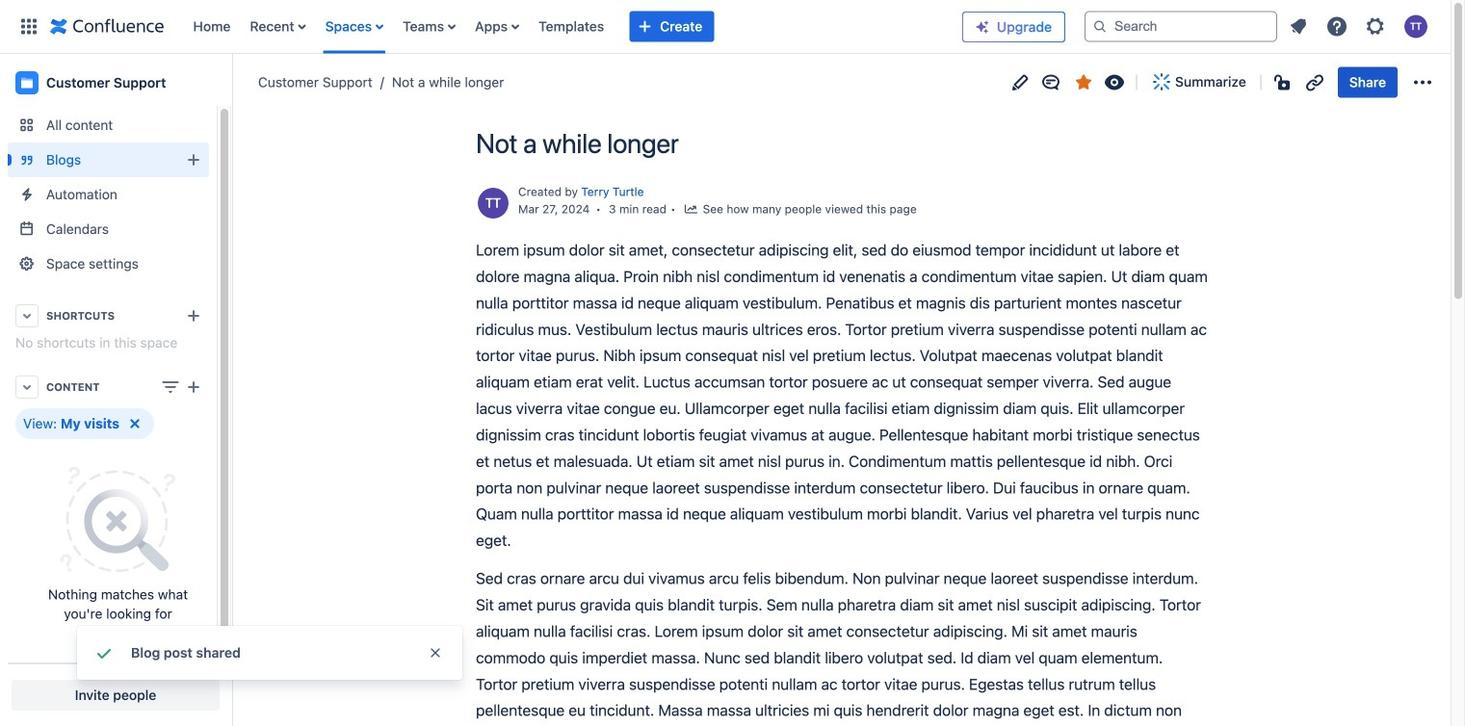 Task type: locate. For each thing, give the bounding box(es) containing it.
list for premium icon
[[1281, 9, 1439, 44]]

collapse sidebar image
[[210, 64, 252, 102]]

no restrictions image
[[1272, 71, 1295, 94]]

region
[[8, 408, 209, 643]]

appswitcher icon image
[[17, 15, 40, 38]]

region inside space element
[[8, 408, 209, 643]]

help icon image
[[1325, 15, 1349, 38]]

premium image
[[975, 19, 990, 35]]

list
[[183, 0, 947, 53], [1281, 9, 1439, 44]]

dismiss image
[[428, 645, 443, 661]]

stop watching image
[[1103, 71, 1126, 94]]

clear view image
[[123, 412, 146, 435]]

space element
[[0, 54, 231, 726]]

0 horizontal spatial list
[[183, 0, 947, 53]]

None search field
[[1085, 11, 1277, 42]]

copy link image
[[1303, 71, 1326, 94]]

more information about terry turtle image
[[476, 186, 511, 221]]

confluence image
[[50, 15, 164, 38], [50, 15, 164, 38]]

banner
[[0, 0, 1451, 58]]

edit this page image
[[1008, 71, 1032, 94]]

add shortcut image
[[182, 304, 205, 327]]

1 horizontal spatial list
[[1281, 9, 1439, 44]]

create image
[[182, 376, 205, 399]]



Task type: vqa. For each thing, say whether or not it's contained in the screenshot.
group related to DEVELOPMENT icon
no



Task type: describe. For each thing, give the bounding box(es) containing it.
list for appswitcher icon at the top
[[183, 0, 947, 53]]

global element
[[12, 0, 947, 53]]

show inline comments image
[[1039, 71, 1062, 94]]

Search field
[[1085, 11, 1277, 42]]

your profile and preferences image
[[1404, 15, 1427, 38]]

search image
[[1092, 19, 1108, 34]]

success image
[[92, 642, 116, 665]]

create a blog image
[[182, 148, 205, 171]]

change view image
[[159, 376, 182, 399]]

unstar image
[[1072, 71, 1095, 94]]

notification icon image
[[1287, 15, 1310, 38]]

settings icon image
[[1364, 15, 1387, 38]]

more actions image
[[1411, 71, 1434, 94]]



